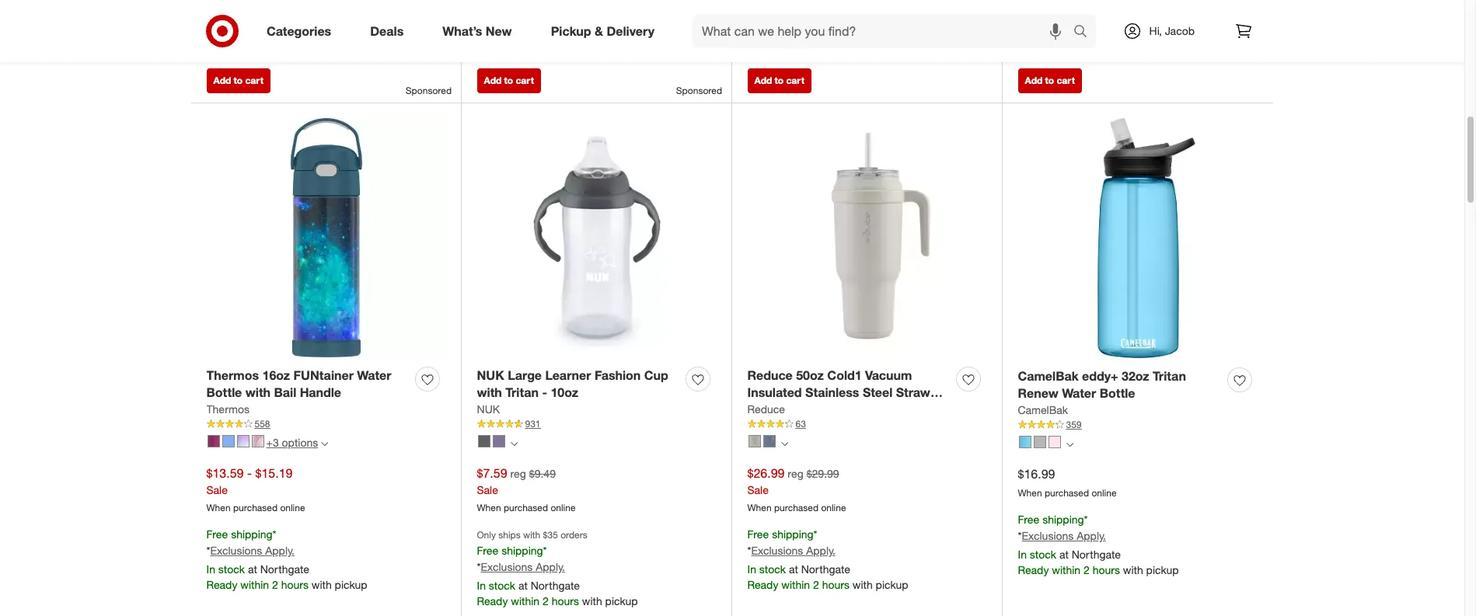 Task type: describe. For each thing, give the bounding box(es) containing it.
only
[[477, 530, 496, 541]]

in inside the '* exclusions apply. in stock at  northgate ready within 2 hours'
[[206, 25, 215, 38]]

funtainer
[[294, 367, 354, 383]]

when for nuk large learner fashion cup with tritan - 10oz
[[477, 502, 501, 514]]

orders
[[561, 530, 588, 541]]

water inside camelbak eddy+ 32oz tritan renew water bottle
[[1062, 386, 1097, 402]]

1 horizontal spatial free shipping * * exclusions apply. in stock at  northgate ready within 2 hours with pickup
[[748, 528, 909, 592]]

northgate inside the '* exclusions apply. in stock at  northgate ready within 2 hours'
[[260, 25, 309, 38]]

all colors element for $26.99
[[781, 439, 788, 448]]

purchased for nuk large learner fashion cup with tritan - 10oz
[[504, 502, 548, 514]]

apply. inside * exclusions apply. in stock at  northgate ready within 2 hours with pickup
[[1077, 7, 1106, 20]]

jacob
[[1165, 24, 1195, 37]]

32oz
[[1122, 368, 1150, 384]]

16oz
[[262, 367, 290, 383]]

ready within 2 hours with pickup
[[477, 25, 638, 38]]

hi,
[[1150, 24, 1162, 37]]

fashion
[[595, 367, 641, 383]]

reduce for reduce 50oz cold1 vacuum insulated stainless steel straw tumbler travel mug
[[748, 367, 793, 383]]

northgate inside * exclusions apply. in stock at  northgate ready within 2 hours with pickup
[[1072, 26, 1121, 39]]

0 horizontal spatial gray image
[[478, 435, 490, 448]]

shipping for stainless
[[772, 528, 814, 541]]

nuk large learner fashion cup with tritan - 10oz link
[[477, 367, 680, 402]]

* exclusions apply. in stock at  northgate ready within 2 hours with pickup
[[1018, 7, 1179, 55]]

shipping for with
[[231, 528, 273, 541]]

online inside $16.99 when purchased online
[[1092, 488, 1117, 499]]

mug
[[836, 403, 862, 419]]

reduce for reduce
[[748, 403, 785, 416]]

what's new
[[443, 23, 512, 39]]

within inside 'in stock at  northgate ready within 2 hours with pickup'
[[782, 16, 810, 29]]

in stock at  northgate ready within 2 hours with pickup
[[748, 0, 909, 29]]

handle
[[300, 385, 341, 401]]

$9.49
[[529, 468, 556, 481]]

renew
[[1018, 386, 1059, 402]]

in inside 'in stock at  northgate ready within 2 hours with pickup'
[[748, 0, 756, 13]]

$13.59 - $15.19 sale when purchased online
[[206, 466, 305, 514]]

within inside only ships with $35 orders free shipping * * exclusions apply. in stock at  northgate ready within 2 hours with pickup
[[511, 595, 540, 608]]

$26.99
[[748, 466, 785, 482]]

categories
[[267, 23, 331, 39]]

2 inside * exclusions apply. in stock at  northgate ready within 2 hours with pickup
[[1084, 41, 1090, 55]]

grapefruit image
[[1049, 436, 1061, 449]]

2 horizontal spatial all colors element
[[1066, 440, 1073, 449]]

exclusions apply. link up categories at the top left of the page
[[210, 6, 295, 20]]

online for nuk large learner fashion cup with tritan - 10oz
[[551, 502, 576, 514]]

$16.99
[[1018, 467, 1055, 482]]

delivery
[[607, 23, 655, 39]]

add for first 'add to cart' button from the left
[[213, 74, 231, 86]]

* exclusions apply. in stock at  northgate ready within 2 hours
[[206, 6, 309, 54]]

sale for $13.59
[[206, 484, 228, 497]]

options
[[282, 437, 318, 450]]

when for thermos 16oz funtainer water bottle with bail handle
[[206, 502, 231, 514]]

&
[[595, 23, 603, 39]]

stock inside only ships with $35 orders free shipping * * exclusions apply. in stock at  northgate ready within 2 hours with pickup
[[489, 579, 516, 593]]

with inside nuk large learner fashion cup with tritan - 10oz
[[477, 385, 502, 401]]

pickup inside only ships with $35 orders free shipping * * exclusions apply. in stock at  northgate ready within 2 hours with pickup
[[605, 595, 638, 608]]

new
[[486, 23, 512, 39]]

add for third 'add to cart' button from right
[[484, 74, 502, 86]]

558 link
[[206, 418, 446, 431]]

at inside only ships with $35 orders free shipping * * exclusions apply. in stock at  northgate ready within 2 hours with pickup
[[519, 579, 528, 593]]

reg for $7.59
[[510, 468, 526, 481]]

red violet image
[[207, 435, 220, 448]]

931
[[525, 419, 541, 430]]

1 add to cart button from the left
[[206, 68, 270, 93]]

all colors image
[[781, 441, 788, 448]]

stock inside 'in stock at  northgate ready within 2 hours with pickup'
[[759, 0, 786, 13]]

within inside the '* exclusions apply. in stock at  northgate ready within 2 hours'
[[240, 41, 269, 54]]

cart for third 'add to cart' button from right
[[516, 74, 534, 86]]

sponsored for with pickup
[[676, 84, 722, 96]]

purchased for reduce 50oz cold1 vacuum insulated stainless steel straw tumbler travel mug
[[774, 502, 819, 514]]

to for third 'add to cart' button from right
[[504, 74, 513, 86]]

search
[[1066, 25, 1104, 40]]

learner
[[545, 367, 591, 383]]

thermos 16oz funtainer water bottle with bail handle
[[206, 367, 391, 401]]

pickup inside 'in stock at  northgate ready within 2 hours with pickup'
[[876, 16, 909, 29]]

light blue image
[[1019, 436, 1031, 449]]

when for reduce 50oz cold1 vacuum insulated stainless steel straw tumbler travel mug
[[748, 502, 772, 514]]

hours inside the '* exclusions apply. in stock at  northgate ready within 2 hours'
[[281, 41, 309, 54]]

4 add to cart button from the left
[[1018, 68, 1082, 93]]

deals link
[[357, 14, 423, 48]]

3 add to cart from the left
[[755, 74, 805, 86]]

* inside the '* exclusions apply. in stock at  northgate ready within 2 hours'
[[206, 6, 210, 20]]

with inside 'in stock at  northgate ready within 2 hours with pickup'
[[853, 16, 873, 29]]

northgate inside only ships with $35 orders free shipping * * exclusions apply. in stock at  northgate ready within 2 hours with pickup
[[531, 579, 580, 593]]

large
[[508, 367, 542, 383]]

stock inside the '* exclusions apply. in stock at  northgate ready within 2 hours'
[[218, 25, 245, 38]]

sale for $7.59
[[477, 484, 498, 497]]

cup
[[644, 367, 669, 383]]

pink marble image
[[252, 435, 264, 448]]

camelbak for camelbak eddy+ 32oz tritan renew water bottle
[[1018, 368, 1079, 384]]

straw
[[896, 385, 931, 401]]

2 inside 'in stock at  northgate ready within 2 hours with pickup'
[[813, 16, 819, 29]]

free shipping * * exclusions apply. in stock at  northgate ready within 2 hours with pickup for $13.59 - $15.19
[[206, 528, 367, 592]]

what's
[[443, 23, 482, 39]]

1 horizontal spatial gray image
[[1034, 436, 1046, 449]]

apply. down $16.99 when purchased online
[[1077, 529, 1106, 543]]

2 inside only ships with $35 orders free shipping * * exclusions apply. in stock at  northgate ready within 2 hours with pickup
[[543, 595, 549, 608]]

exclusions apply. link down the $13.59 - $15.19 sale when purchased online
[[210, 544, 295, 557]]

at inside the '* exclusions apply. in stock at  northgate ready within 2 hours'
[[248, 25, 257, 38]]

free for camelbak eddy+ 32oz tritan renew water bottle
[[1018, 513, 1040, 526]]

cart for fourth 'add to cart' button
[[1057, 74, 1075, 86]]

with inside thermos 16oz funtainer water bottle with bail handle
[[246, 385, 271, 401]]

purple image
[[493, 435, 505, 448]]

hi, jacob
[[1150, 24, 1195, 37]]

ready inside only ships with $35 orders free shipping * * exclusions apply. in stock at  northgate ready within 2 hours with pickup
[[477, 595, 508, 608]]

purchased for thermos 16oz funtainer water bottle with bail handle
[[233, 502, 278, 514]]

bail
[[274, 385, 296, 401]]

deals
[[370, 23, 404, 39]]

bottle inside thermos 16oz funtainer water bottle with bail handle
[[206, 385, 242, 401]]

thermos for thermos
[[206, 403, 250, 416]]

* inside * exclusions apply. in stock at  northgate ready within 2 hours with pickup
[[1018, 7, 1022, 20]]

63
[[796, 419, 806, 430]]

at inside * exclusions apply. in stock at  northgate ready within 2 hours with pickup
[[1060, 26, 1069, 39]]

$15.19
[[255, 466, 293, 482]]

add for fourth 'add to cart' button
[[1025, 74, 1043, 86]]

at inside 'in stock at  northgate ready within 2 hours with pickup'
[[789, 0, 798, 13]]



Task type: locate. For each thing, give the bounding box(es) containing it.
359
[[1066, 419, 1082, 431]]

1 vertical spatial nuk
[[477, 403, 500, 416]]

1 nuk from the top
[[477, 367, 504, 383]]

$16.99 when purchased online
[[1018, 467, 1117, 499]]

all colors element right purple image
[[510, 439, 517, 448]]

with inside * exclusions apply. in stock at  northgate ready within 2 hours with pickup
[[1123, 41, 1144, 55]]

add for second 'add to cart' button from right
[[755, 74, 772, 86]]

purple ombre image
[[237, 435, 249, 448]]

thermos link
[[206, 402, 250, 418]]

cart for second 'add to cart' button from right
[[786, 74, 805, 86]]

4 to from the left
[[1045, 74, 1054, 86]]

nuk for nuk
[[477, 403, 500, 416]]

free for reduce 50oz cold1 vacuum insulated stainless steel straw tumbler travel mug
[[748, 528, 769, 541]]

all colors + 3 more colors image
[[321, 441, 328, 448]]

thermos for thermos 16oz funtainer water bottle with bail handle
[[206, 367, 259, 383]]

2 to from the left
[[504, 74, 513, 86]]

1 horizontal spatial reg
[[788, 468, 804, 481]]

ready inside 'in stock at  northgate ready within 2 hours with pickup'
[[748, 16, 779, 29]]

hours inside only ships with $35 orders free shipping * * exclusions apply. in stock at  northgate ready within 2 hours with pickup
[[552, 595, 579, 608]]

exclusions apply. link
[[210, 6, 295, 20], [1022, 7, 1106, 20], [1022, 529, 1106, 543], [210, 544, 295, 557], [751, 544, 836, 557], [481, 561, 565, 574]]

reg for $26.99
[[788, 468, 804, 481]]

sponsored for ready within 2 hours
[[406, 84, 452, 96]]

camelbak link
[[1018, 403, 1068, 419]]

2 horizontal spatial sale
[[748, 484, 769, 497]]

1 vertical spatial reduce
[[748, 403, 785, 416]]

2 inside the '* exclusions apply. in stock at  northgate ready within 2 hours'
[[272, 41, 278, 54]]

search button
[[1066, 14, 1104, 51]]

at
[[789, 0, 798, 13], [248, 25, 257, 38], [1060, 26, 1069, 39], [1060, 548, 1069, 561], [248, 563, 257, 576], [789, 563, 798, 576], [519, 579, 528, 593]]

shipping for water
[[1043, 513, 1084, 526]]

1 horizontal spatial -
[[542, 385, 547, 401]]

apply. up categories at the top left of the page
[[265, 6, 295, 20]]

steel
[[863, 385, 893, 401]]

2 thermos from the top
[[206, 403, 250, 416]]

1 horizontal spatial all colors element
[[781, 439, 788, 448]]

free inside only ships with $35 orders free shipping * * exclusions apply. in stock at  northgate ready within 2 hours with pickup
[[477, 544, 499, 558]]

cart down ready within 2 hours with pickup
[[516, 74, 534, 86]]

nuk inside nuk large learner fashion cup with tritan - 10oz
[[477, 367, 504, 383]]

2 camelbak from the top
[[1018, 404, 1068, 417]]

in inside * exclusions apply. in stock at  northgate ready within 2 hours with pickup
[[1018, 26, 1027, 39]]

categories link
[[253, 14, 351, 48]]

in
[[748, 0, 756, 13], [206, 25, 215, 38], [1018, 26, 1027, 39], [1018, 548, 1027, 561], [206, 563, 215, 576], [748, 563, 756, 576], [477, 579, 486, 593]]

nuk up purple image
[[477, 403, 500, 416]]

camelbak up 'renew'
[[1018, 368, 1079, 384]]

2 reduce from the top
[[748, 403, 785, 416]]

2 sponsored from the left
[[676, 84, 722, 96]]

2 reg from the left
[[788, 468, 804, 481]]

+3 options button
[[200, 431, 335, 456]]

0 horizontal spatial sale
[[206, 484, 228, 497]]

tritan
[[1153, 368, 1186, 384], [506, 385, 539, 401]]

when down $13.59
[[206, 502, 231, 514]]

travel
[[798, 403, 833, 419]]

free down $26.99 reg $29.99 sale when purchased online
[[748, 528, 769, 541]]

stock
[[759, 0, 786, 13], [218, 25, 245, 38], [1030, 26, 1057, 39], [1030, 548, 1057, 561], [218, 563, 245, 576], [759, 563, 786, 576], [489, 579, 516, 593]]

only ships with $35 orders free shipping * * exclusions apply. in stock at  northgate ready within 2 hours with pickup
[[477, 530, 638, 608]]

exclusions apply. link up search
[[1022, 7, 1106, 20]]

cart down 'in stock at  northgate ready within 2 hours with pickup'
[[786, 74, 805, 86]]

to for first 'add to cart' button from the left
[[234, 74, 243, 86]]

online up orders
[[551, 502, 576, 514]]

2 add to cart from the left
[[484, 74, 534, 86]]

3 add from the left
[[755, 74, 772, 86]]

2 add from the left
[[484, 74, 502, 86]]

10oz
[[551, 385, 579, 401]]

3 add to cart button from the left
[[748, 68, 812, 93]]

pickup
[[876, 16, 909, 29], [605, 25, 638, 38], [1147, 41, 1179, 55], [1147, 564, 1179, 577], [335, 578, 367, 592], [876, 578, 909, 592], [605, 595, 638, 608]]

sale inside $7.59 reg $9.49 sale when purchased online
[[477, 484, 498, 497]]

camelbak for camelbak
[[1018, 404, 1068, 417]]

$26.99 reg $29.99 sale when purchased online
[[748, 466, 846, 514]]

0 horizontal spatial tritan
[[506, 385, 539, 401]]

nuk for nuk large learner fashion cup with tritan - 10oz
[[477, 367, 504, 383]]

all colors image
[[510, 441, 517, 448], [1066, 442, 1073, 449]]

4 add to cart from the left
[[1025, 74, 1075, 86]]

free down only
[[477, 544, 499, 558]]

bottle
[[206, 385, 242, 401], [1100, 386, 1136, 402]]

reduce down insulated
[[748, 403, 785, 416]]

water
[[357, 367, 391, 383], [1062, 386, 1097, 402]]

water down eddy+
[[1062, 386, 1097, 402]]

558
[[255, 419, 270, 430]]

tritan right the 32oz
[[1153, 368, 1186, 384]]

2 cart from the left
[[516, 74, 534, 86]]

free for thermos 16oz funtainer water bottle with bail handle
[[206, 528, 228, 541]]

when down $26.99
[[748, 502, 772, 514]]

all colors image for water
[[1066, 442, 1073, 449]]

1 reg from the left
[[510, 468, 526, 481]]

shipping down ships
[[502, 544, 543, 558]]

thermos up periwinkle icon
[[206, 403, 250, 416]]

reduce 50oz cold1 vacuum insulated stainless steel straw tumbler travel mug
[[748, 367, 931, 419]]

0 horizontal spatial all colors element
[[510, 439, 517, 448]]

shipping down the $13.59 - $15.19 sale when purchased online
[[231, 528, 273, 541]]

in inside only ships with $35 orders free shipping * * exclusions apply. in stock at  northgate ready within 2 hours with pickup
[[477, 579, 486, 593]]

nuk link
[[477, 402, 500, 418]]

pickup inside * exclusions apply. in stock at  northgate ready within 2 hours with pickup
[[1147, 41, 1179, 55]]

- right $13.59
[[247, 466, 252, 482]]

all colors element right cool slate icon
[[781, 439, 788, 448]]

reg left $29.99
[[788, 468, 804, 481]]

$29.99
[[807, 468, 839, 481]]

sale inside the $13.59 - $15.19 sale when purchased online
[[206, 484, 228, 497]]

1 horizontal spatial bottle
[[1100, 386, 1136, 402]]

online inside the $13.59 - $15.19 sale when purchased online
[[280, 502, 305, 514]]

cart down search button
[[1057, 74, 1075, 86]]

nuk left large
[[477, 367, 504, 383]]

bottle down eddy+
[[1100, 386, 1136, 402]]

free down the $13.59 - $15.19 sale when purchased online
[[206, 528, 228, 541]]

sale down $13.59
[[206, 484, 228, 497]]

What can we help you find? suggestions appear below search field
[[693, 14, 1077, 48]]

0 horizontal spatial bottle
[[206, 385, 242, 401]]

1 sale from the left
[[206, 484, 228, 497]]

apply. up search
[[1077, 7, 1106, 20]]

shipping down $16.99 when purchased online
[[1043, 513, 1084, 526]]

2 nuk from the top
[[477, 403, 500, 416]]

purchased down $16.99
[[1045, 488, 1089, 499]]

63 link
[[748, 418, 987, 431]]

online for thermos 16oz funtainer water bottle with bail handle
[[280, 502, 305, 514]]

free shipping * * exclusions apply. in stock at  northgate ready within 2 hours with pickup down $26.99 reg $29.99 sale when purchased online
[[748, 528, 909, 592]]

what's new link
[[429, 14, 532, 48]]

exclusions inside * exclusions apply. in stock at  northgate ready within 2 hours with pickup
[[1022, 7, 1074, 20]]

0 vertical spatial thermos
[[206, 367, 259, 383]]

reduce 50oz cold1 vacuum insulated stainless steel straw tumbler travel mug image
[[748, 118, 987, 358], [748, 118, 987, 358]]

exclusions apply. link down $16.99 when purchased online
[[1022, 529, 1106, 543]]

1 vertical spatial -
[[247, 466, 252, 482]]

free shipping * * exclusions apply. in stock at  northgate ready within 2 hours with pickup
[[1018, 513, 1179, 577], [206, 528, 367, 592], [748, 528, 909, 592]]

free shipping * * exclusions apply. in stock at  northgate ready within 2 hours with pickup for $16.99
[[1018, 513, 1179, 577]]

insulated
[[748, 385, 802, 401]]

hours inside * exclusions apply. in stock at  northgate ready within 2 hours with pickup
[[1093, 41, 1120, 55]]

shipping down $26.99 reg $29.99 sale when purchased online
[[772, 528, 814, 541]]

tritan inside nuk large learner fashion cup with tritan - 10oz
[[506, 385, 539, 401]]

0 horizontal spatial -
[[247, 466, 252, 482]]

3 sale from the left
[[748, 484, 769, 497]]

exclusions inside the '* exclusions apply. in stock at  northgate ready within 2 hours'
[[210, 6, 262, 20]]

free shipping * * exclusions apply. in stock at  northgate ready within 2 hours with pickup down the $13.59 - $15.19 sale when purchased online
[[206, 528, 367, 592]]

reg inside $26.99 reg $29.99 sale when purchased online
[[788, 468, 804, 481]]

1 vertical spatial thermos
[[206, 403, 250, 416]]

cold1
[[828, 367, 862, 383]]

all colors image for with
[[510, 441, 517, 448]]

sale for $26.99
[[748, 484, 769, 497]]

gray image left purple image
[[478, 435, 490, 448]]

sale down $26.99
[[748, 484, 769, 497]]

cart for first 'add to cart' button from the left
[[245, 74, 263, 86]]

when up only
[[477, 502, 501, 514]]

free shipping * * exclusions apply. in stock at  northgate ready within 2 hours with pickup down $16.99 when purchased online
[[1018, 513, 1179, 577]]

reg inside $7.59 reg $9.49 sale when purchased online
[[510, 468, 526, 481]]

apply. down the $13.59 - $15.19 sale when purchased online
[[265, 544, 295, 557]]

1 add to cart from the left
[[213, 74, 263, 86]]

add to cart button
[[206, 68, 270, 93], [477, 68, 541, 93], [748, 68, 812, 93], [1018, 68, 1082, 93]]

1 cart from the left
[[245, 74, 263, 86]]

+3
[[266, 437, 279, 450]]

when inside the $13.59 - $15.19 sale when purchased online
[[206, 502, 231, 514]]

to for second 'add to cart' button from right
[[775, 74, 784, 86]]

camelbak eddy+ 32oz tritan renew water bottle link
[[1018, 367, 1222, 403]]

online down $15.19 at the left
[[280, 502, 305, 514]]

free
[[1018, 513, 1040, 526], [206, 528, 228, 541], [748, 528, 769, 541], [477, 544, 499, 558]]

online inside $7.59 reg $9.49 sale when purchased online
[[551, 502, 576, 514]]

all colors element right grapefruit icon
[[1066, 440, 1073, 449]]

pickup & delivery
[[551, 23, 655, 39]]

thermos inside thermos 16oz funtainer water bottle with bail handle
[[206, 367, 259, 383]]

free down $16.99
[[1018, 513, 1040, 526]]

apply. down $26.99 reg $29.99 sale when purchased online
[[806, 544, 836, 557]]

0 vertical spatial tritan
[[1153, 368, 1186, 384]]

sale down $7.59
[[477, 484, 498, 497]]

$7.59
[[477, 466, 507, 482]]

all colors image right grapefruit icon
[[1066, 442, 1073, 449]]

exclusions apply. link down ships
[[481, 561, 565, 574]]

1 add from the left
[[213, 74, 231, 86]]

2 horizontal spatial free shipping * * exclusions apply. in stock at  northgate ready within 2 hours with pickup
[[1018, 513, 1179, 577]]

online down $29.99
[[821, 502, 846, 514]]

bottle up thermos link
[[206, 385, 242, 401]]

ships
[[499, 530, 521, 541]]

- inside nuk large learner fashion cup with tritan - 10oz
[[542, 385, 547, 401]]

2 add to cart button from the left
[[477, 68, 541, 93]]

pickup
[[551, 23, 591, 39]]

purchased inside the $13.59 - $15.19 sale when purchased online
[[233, 502, 278, 514]]

gray image
[[478, 435, 490, 448], [1034, 436, 1046, 449]]

reduce 50oz cold1 vacuum insulated stainless steel straw tumbler travel mug link
[[748, 367, 951, 419]]

0 vertical spatial reduce
[[748, 367, 793, 383]]

online inside $26.99 reg $29.99 sale when purchased online
[[821, 502, 846, 514]]

within
[[782, 16, 810, 29], [511, 25, 540, 38], [240, 41, 269, 54], [1052, 41, 1081, 55], [1052, 564, 1081, 577], [240, 578, 269, 592], [782, 578, 810, 592], [511, 595, 540, 608]]

50oz
[[796, 367, 824, 383]]

camelbak eddy+ 32oz tritan renew water bottle image
[[1018, 118, 1258, 359], [1018, 118, 1258, 359]]

tumbler
[[748, 403, 795, 419]]

purchased inside $26.99 reg $29.99 sale when purchased online
[[774, 502, 819, 514]]

casa blanca image
[[748, 435, 761, 448]]

shipping inside only ships with $35 orders free shipping * * exclusions apply. in stock at  northgate ready within 2 hours with pickup
[[502, 544, 543, 558]]

$35
[[543, 530, 558, 541]]

reg left $9.49
[[510, 468, 526, 481]]

0 vertical spatial -
[[542, 385, 547, 401]]

pickup & delivery link
[[538, 14, 674, 48]]

+3 options
[[266, 437, 318, 450]]

exclusions inside only ships with $35 orders free shipping * * exclusions apply. in stock at  northgate ready within 2 hours with pickup
[[481, 561, 533, 574]]

- inside the $13.59 - $15.19 sale when purchased online
[[247, 466, 252, 482]]

camelbak inside camelbak eddy+ 32oz tritan renew water bottle
[[1018, 368, 1079, 384]]

when inside $26.99 reg $29.99 sale when purchased online
[[748, 502, 772, 514]]

purchased
[[1045, 488, 1089, 499], [233, 502, 278, 514], [504, 502, 548, 514], [774, 502, 819, 514]]

tritan down large
[[506, 385, 539, 401]]

0 horizontal spatial all colors image
[[510, 441, 517, 448]]

purchased up ships
[[504, 502, 548, 514]]

to for fourth 'add to cart' button
[[1045, 74, 1054, 86]]

1 horizontal spatial sale
[[477, 484, 498, 497]]

all colors + 3 more colors element
[[321, 439, 328, 448]]

online down 359 link
[[1092, 488, 1117, 499]]

1 sponsored from the left
[[406, 84, 452, 96]]

0 vertical spatial camelbak
[[1018, 368, 1079, 384]]

periwinkle image
[[222, 435, 234, 448]]

within inside * exclusions apply. in stock at  northgate ready within 2 hours with pickup
[[1052, 41, 1081, 55]]

stainless
[[806, 385, 860, 401]]

4 add from the left
[[1025, 74, 1043, 86]]

eddy+
[[1082, 368, 1119, 384]]

vacuum
[[865, 367, 912, 383]]

hours inside 'in stock at  northgate ready within 2 hours with pickup'
[[822, 16, 850, 29]]

purchased inside $16.99 when purchased online
[[1045, 488, 1089, 499]]

purchased inside $7.59 reg $9.49 sale when purchased online
[[504, 502, 548, 514]]

nuk
[[477, 367, 504, 383], [477, 403, 500, 416]]

reg
[[510, 468, 526, 481], [788, 468, 804, 481]]

4 cart from the left
[[1057, 74, 1075, 86]]

3 to from the left
[[775, 74, 784, 86]]

-
[[542, 385, 547, 401], [247, 466, 252, 482]]

1 horizontal spatial sponsored
[[676, 84, 722, 96]]

apply. inside the '* exclusions apply. in stock at  northgate ready within 2 hours'
[[265, 6, 295, 20]]

1 vertical spatial water
[[1062, 386, 1097, 402]]

sale
[[206, 484, 228, 497], [477, 484, 498, 497], [748, 484, 769, 497]]

1 horizontal spatial tritan
[[1153, 368, 1186, 384]]

northgate
[[801, 0, 851, 13], [260, 25, 309, 38], [1072, 26, 1121, 39], [1072, 548, 1121, 561], [260, 563, 309, 576], [801, 563, 851, 576], [531, 579, 580, 593]]

online for reduce 50oz cold1 vacuum insulated stainless steel straw tumbler travel mug
[[821, 502, 846, 514]]

stock inside * exclusions apply. in stock at  northgate ready within 2 hours with pickup
[[1030, 26, 1057, 39]]

online
[[1092, 488, 1117, 499], [280, 502, 305, 514], [551, 502, 576, 514], [821, 502, 846, 514]]

ready
[[748, 16, 779, 29], [477, 25, 508, 38], [206, 41, 237, 54], [1018, 41, 1049, 55], [1018, 564, 1049, 577], [206, 578, 237, 592], [748, 578, 779, 592], [477, 595, 508, 608]]

reduce link
[[748, 402, 785, 418]]

1 vertical spatial tritan
[[506, 385, 539, 401]]

when down $16.99
[[1018, 488, 1042, 499]]

reduce
[[748, 367, 793, 383], [748, 403, 785, 416]]

add
[[213, 74, 231, 86], [484, 74, 502, 86], [755, 74, 772, 86], [1025, 74, 1043, 86]]

2 sale from the left
[[477, 484, 498, 497]]

1 horizontal spatial water
[[1062, 386, 1097, 402]]

cool slate image
[[763, 435, 776, 448]]

bottle inside camelbak eddy+ 32oz tritan renew water bottle
[[1100, 386, 1136, 402]]

931 link
[[477, 418, 716, 431]]

gray image right light blue image
[[1034, 436, 1046, 449]]

sponsored
[[406, 84, 452, 96], [676, 84, 722, 96]]

- left 10oz
[[542, 385, 547, 401]]

exclusions
[[210, 6, 262, 20], [1022, 7, 1074, 20], [1022, 529, 1074, 543], [210, 544, 262, 557], [751, 544, 803, 557], [481, 561, 533, 574]]

nuk large learner fashion cup with tritan - 10oz image
[[477, 118, 716, 358], [477, 118, 716, 358]]

nuk large learner fashion cup with tritan - 10oz
[[477, 367, 669, 401]]

0 horizontal spatial sponsored
[[406, 84, 452, 96]]

water right funtainer
[[357, 367, 391, 383]]

1 vertical spatial camelbak
[[1018, 404, 1068, 417]]

reduce up insulated
[[748, 367, 793, 383]]

1 thermos from the top
[[206, 367, 259, 383]]

0 vertical spatial water
[[357, 367, 391, 383]]

all colors image right purple image
[[510, 441, 517, 448]]

northgate inside 'in stock at  northgate ready within 2 hours with pickup'
[[801, 0, 851, 13]]

camelbak down 'renew'
[[1018, 404, 1068, 417]]

purchased down $29.99
[[774, 502, 819, 514]]

0 horizontal spatial water
[[357, 367, 391, 383]]

apply. inside only ships with $35 orders free shipping * * exclusions apply. in stock at  northgate ready within 2 hours with pickup
[[536, 561, 565, 574]]

359 link
[[1018, 419, 1258, 432]]

tritan inside camelbak eddy+ 32oz tritan renew water bottle
[[1153, 368, 1186, 384]]

0 horizontal spatial free shipping * * exclusions apply. in stock at  northgate ready within 2 hours with pickup
[[206, 528, 367, 592]]

thermos
[[206, 367, 259, 383], [206, 403, 250, 416]]

ready inside * exclusions apply. in stock at  northgate ready within 2 hours with pickup
[[1018, 41, 1049, 55]]

hours
[[822, 16, 850, 29], [552, 25, 579, 38], [281, 41, 309, 54], [1093, 41, 1120, 55], [1093, 564, 1120, 577], [281, 578, 309, 592], [822, 578, 850, 592], [552, 595, 579, 608]]

to
[[234, 74, 243, 86], [504, 74, 513, 86], [775, 74, 784, 86], [1045, 74, 1054, 86]]

when inside $7.59 reg $9.49 sale when purchased online
[[477, 502, 501, 514]]

all colors element
[[510, 439, 517, 448], [781, 439, 788, 448], [1066, 440, 1073, 449]]

apply. down $35
[[536, 561, 565, 574]]

thermos 16oz funtainer water bottle with bail handle link
[[206, 367, 409, 402]]

purchased down $15.19 at the left
[[233, 502, 278, 514]]

camelbak eddy+ 32oz tritan renew water bottle
[[1018, 368, 1186, 402]]

$13.59
[[206, 466, 244, 482]]

0 horizontal spatial reg
[[510, 468, 526, 481]]

all colors element for $7.59
[[510, 439, 517, 448]]

1 horizontal spatial all colors image
[[1066, 442, 1073, 449]]

ready inside the '* exclusions apply. in stock at  northgate ready within 2 hours'
[[206, 41, 237, 54]]

exclusions apply. link down $26.99 reg $29.99 sale when purchased online
[[751, 544, 836, 557]]

thermos up thermos link
[[206, 367, 259, 383]]

$7.59 reg $9.49 sale when purchased online
[[477, 466, 576, 514]]

thermos 16oz funtainer water bottle with bail handle image
[[206, 118, 446, 358], [206, 118, 446, 358]]

*
[[206, 6, 210, 20], [1018, 7, 1022, 20], [1084, 513, 1088, 526], [273, 528, 276, 541], [814, 528, 818, 541], [1018, 529, 1022, 543], [206, 544, 210, 557], [748, 544, 751, 557], [543, 544, 547, 558], [477, 561, 481, 574]]

3 cart from the left
[[786, 74, 805, 86]]

1 reduce from the top
[[748, 367, 793, 383]]

when inside $16.99 when purchased online
[[1018, 488, 1042, 499]]

cart
[[245, 74, 263, 86], [516, 74, 534, 86], [786, 74, 805, 86], [1057, 74, 1075, 86]]

sale inside $26.99 reg $29.99 sale when purchased online
[[748, 484, 769, 497]]

reduce inside reduce 50oz cold1 vacuum insulated stainless steel straw tumbler travel mug
[[748, 367, 793, 383]]

1 camelbak from the top
[[1018, 368, 1079, 384]]

1 to from the left
[[234, 74, 243, 86]]

water inside thermos 16oz funtainer water bottle with bail handle
[[357, 367, 391, 383]]

0 vertical spatial nuk
[[477, 367, 504, 383]]

cart down the '* exclusions apply. in stock at  northgate ready within 2 hours'
[[245, 74, 263, 86]]



Task type: vqa. For each thing, say whether or not it's contained in the screenshot.
all colors icon corresponding to $7.59
yes



